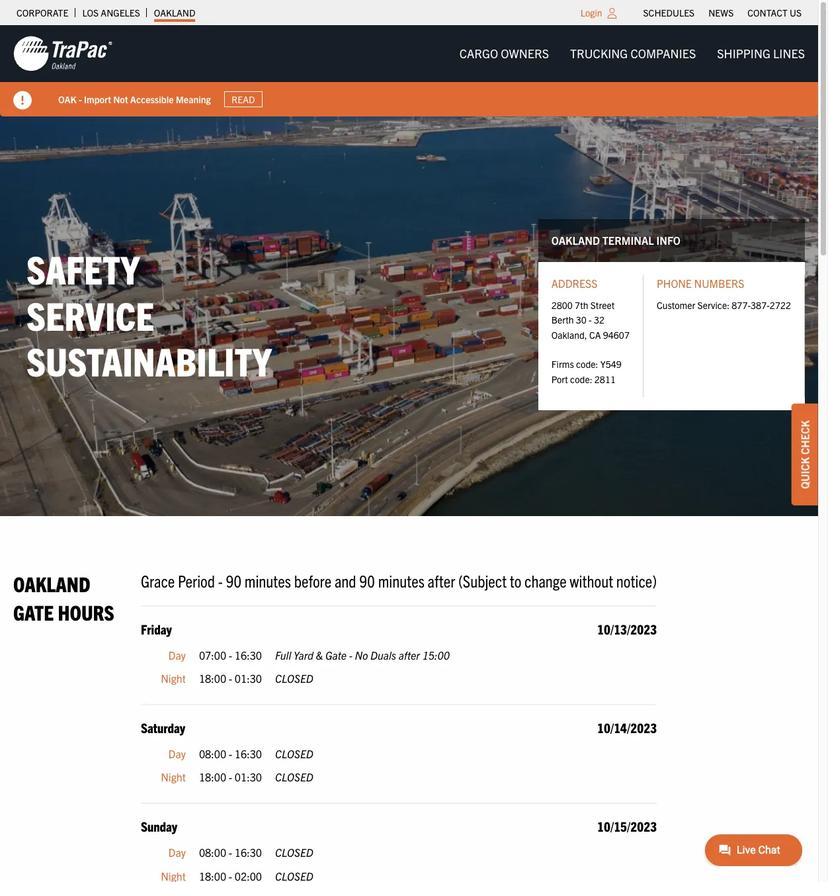 Task type: locate. For each thing, give the bounding box(es) containing it.
period
[[178, 570, 215, 591]]

import
[[84, 93, 111, 105]]

day down friday
[[168, 648, 186, 662]]

day for sunday
[[168, 846, 186, 859]]

friday
[[141, 621, 172, 637]]

check
[[799, 420, 812, 454]]

0 vertical spatial gate
[[13, 599, 54, 625]]

2 08:00 from the top
[[199, 846, 226, 859]]

0 vertical spatial night
[[161, 672, 186, 685]]

1 vertical spatial after
[[399, 648, 420, 662]]

1 08:00 from the top
[[199, 747, 226, 760]]

menu bar down light image
[[449, 40, 816, 67]]

day down saturday
[[168, 747, 186, 760]]

2 01:30 from the top
[[235, 771, 262, 784]]

2811
[[595, 373, 616, 385]]

owners
[[501, 46, 549, 61]]

2 horizontal spatial oakland
[[552, 233, 600, 247]]

read
[[232, 93, 255, 105]]

1 08:00 - 16:30 from the top
[[199, 747, 262, 760]]

day for friday
[[168, 648, 186, 662]]

login link
[[581, 7, 603, 19]]

duals
[[371, 648, 397, 662]]

18:00
[[199, 672, 226, 685], [199, 771, 226, 784]]

2 vertical spatial oakland
[[13, 570, 90, 596]]

safety
[[26, 244, 140, 293]]

closed
[[275, 672, 314, 685], [275, 747, 314, 760], [275, 771, 314, 784], [275, 846, 314, 859]]

32
[[594, 314, 605, 326]]

10/15/2023
[[598, 818, 657, 835]]

2800 7th street berth 30 - 32 oakland, ca 94607
[[552, 299, 630, 341]]

0 horizontal spatial after
[[399, 648, 420, 662]]

1 01:30 from the top
[[235, 672, 262, 685]]

oakland up hours
[[13, 570, 90, 596]]

1 vertical spatial code:
[[571, 373, 593, 385]]

0 horizontal spatial 90
[[226, 570, 242, 591]]

10/13/2023
[[598, 621, 657, 637]]

0 horizontal spatial gate
[[13, 599, 54, 625]]

2 minutes from the left
[[378, 570, 425, 591]]

01:30 for saturday
[[235, 771, 262, 784]]

- inside 2800 7th street berth 30 - 32 oakland, ca 94607
[[589, 314, 592, 326]]

safety service sustainability
[[26, 244, 272, 385]]

oakland up address
[[552, 233, 600, 247]]

night
[[161, 672, 186, 685], [161, 771, 186, 784]]

minutes right "and"
[[378, 570, 425, 591]]

menu bar up shipping
[[637, 3, 809, 22]]

day down sunday
[[168, 846, 186, 859]]

los angeles
[[82, 7, 140, 19]]

1 vertical spatial menu bar
[[449, 40, 816, 67]]

login
[[581, 7, 603, 19]]

1 night from the top
[[161, 672, 186, 685]]

contact us
[[748, 7, 802, 19]]

after
[[428, 570, 456, 591], [399, 648, 420, 662]]

night down saturday
[[161, 771, 186, 784]]

oakland inside oakland gate hours
[[13, 570, 90, 596]]

90 right "and"
[[360, 570, 375, 591]]

gate left hours
[[13, 599, 54, 625]]

info
[[657, 233, 681, 247]]

grace period - 90 minutes before and 90 minutes after (subject to change without notice)
[[141, 570, 657, 591]]

0 horizontal spatial oakland
[[13, 570, 90, 596]]

94607
[[603, 329, 630, 341]]

3 16:30 from the top
[[235, 846, 262, 859]]

menu bar
[[637, 3, 809, 22], [449, 40, 816, 67]]

firms
[[552, 358, 574, 370]]

minutes
[[245, 570, 291, 591], [378, 570, 425, 591]]

night for friday
[[161, 672, 186, 685]]

shipping
[[718, 46, 771, 61]]

2 night from the top
[[161, 771, 186, 784]]

2 closed from the top
[[275, 747, 314, 760]]

0 vertical spatial day
[[168, 648, 186, 662]]

1 horizontal spatial oakland
[[154, 7, 196, 19]]

&
[[316, 648, 323, 662]]

90 right the period
[[226, 570, 242, 591]]

0 vertical spatial menu bar
[[637, 3, 809, 22]]

1 minutes from the left
[[245, 570, 291, 591]]

to
[[510, 570, 522, 591]]

yard
[[294, 648, 314, 662]]

1 horizontal spatial after
[[428, 570, 456, 591]]

code: up 2811
[[576, 358, 599, 370]]

after left (subject
[[428, 570, 456, 591]]

oakland
[[154, 7, 196, 19], [552, 233, 600, 247], [13, 570, 90, 596]]

change
[[525, 570, 567, 591]]

1 day from the top
[[168, 648, 186, 662]]

7th
[[575, 299, 589, 311]]

oakland image
[[13, 35, 113, 72]]

4 closed from the top
[[275, 846, 314, 859]]

16:30 for saturday
[[235, 747, 262, 760]]

1 vertical spatial 16:30
[[235, 747, 262, 760]]

3 day from the top
[[168, 846, 186, 859]]

08:00
[[199, 747, 226, 760], [199, 846, 226, 859]]

1 horizontal spatial minutes
[[378, 570, 425, 591]]

gate inside oakland gate hours
[[13, 599, 54, 625]]

2 18:00 from the top
[[199, 771, 226, 784]]

2 16:30 from the top
[[235, 747, 262, 760]]

1 vertical spatial oakland
[[552, 233, 600, 247]]

after right the duals
[[399, 648, 420, 662]]

90
[[226, 570, 242, 591], [360, 570, 375, 591]]

2 vertical spatial day
[[168, 846, 186, 859]]

minutes left before
[[245, 570, 291, 591]]

1 vertical spatial gate
[[326, 648, 347, 662]]

2 08:00 - 16:30 from the top
[[199, 846, 262, 859]]

meaning
[[176, 93, 211, 105]]

0 vertical spatial 18:00
[[199, 672, 226, 685]]

menu bar containing cargo owners
[[449, 40, 816, 67]]

ca
[[590, 329, 601, 341]]

1 vertical spatial 08:00 - 16:30
[[199, 846, 262, 859]]

0 vertical spatial 08:00 - 16:30
[[199, 747, 262, 760]]

day
[[168, 648, 186, 662], [168, 747, 186, 760], [168, 846, 186, 859]]

cargo
[[460, 46, 499, 61]]

18:00 for saturday
[[199, 771, 226, 784]]

day for saturday
[[168, 747, 186, 760]]

trucking companies
[[571, 46, 697, 61]]

customer service: 877-387-2722
[[657, 299, 792, 311]]

0 horizontal spatial minutes
[[245, 570, 291, 591]]

0 vertical spatial 01:30
[[235, 672, 262, 685]]

2 vertical spatial 16:30
[[235, 846, 262, 859]]

code: right port at right
[[571, 373, 593, 385]]

01:30
[[235, 672, 262, 685], [235, 771, 262, 784]]

without
[[570, 570, 614, 591]]

1 16:30 from the top
[[235, 648, 262, 662]]

01:30 for friday
[[235, 672, 262, 685]]

los angeles link
[[82, 3, 140, 22]]

1 horizontal spatial gate
[[326, 648, 347, 662]]

banner
[[0, 25, 829, 116]]

oakland right angeles
[[154, 7, 196, 19]]

387-
[[751, 299, 770, 311]]

08:00 - 16:30 for sunday
[[199, 846, 262, 859]]

port
[[552, 373, 568, 385]]

1 18:00 - 01:30 from the top
[[199, 672, 262, 685]]

before
[[294, 570, 332, 591]]

0 vertical spatial 18:00 - 01:30
[[199, 672, 262, 685]]

0 vertical spatial after
[[428, 570, 456, 591]]

1 vertical spatial 08:00
[[199, 846, 226, 859]]

code:
[[576, 358, 599, 370], [571, 373, 593, 385]]

1 vertical spatial 18:00
[[199, 771, 226, 784]]

2 18:00 - 01:30 from the top
[[199, 771, 262, 784]]

1 vertical spatial night
[[161, 771, 186, 784]]

contact us link
[[748, 3, 802, 22]]

night up saturday
[[161, 672, 186, 685]]

oakland gate hours
[[13, 570, 114, 625]]

no
[[355, 648, 368, 662]]

oakland for oakland terminal info
[[552, 233, 600, 247]]

0 vertical spatial 08:00
[[199, 747, 226, 760]]

0 vertical spatial oakland
[[154, 7, 196, 19]]

08:00 - 16:30
[[199, 747, 262, 760], [199, 846, 262, 859]]

-
[[79, 93, 82, 105], [589, 314, 592, 326], [218, 570, 223, 591], [229, 648, 232, 662], [349, 648, 353, 662], [229, 672, 232, 685], [229, 747, 232, 760], [229, 771, 232, 784], [229, 846, 232, 859]]

0 vertical spatial 16:30
[[235, 648, 262, 662]]

los
[[82, 7, 99, 19]]

18:00 - 01:30
[[199, 672, 262, 685], [199, 771, 262, 784]]

07:00
[[199, 648, 226, 662]]

2 day from the top
[[168, 747, 186, 760]]

angeles
[[101, 7, 140, 19]]

1 vertical spatial day
[[168, 747, 186, 760]]

1 vertical spatial 01:30
[[235, 771, 262, 784]]

1 horizontal spatial 90
[[360, 570, 375, 591]]

gate
[[13, 599, 54, 625], [326, 648, 347, 662]]

numbers
[[695, 277, 745, 290]]

quick check link
[[792, 404, 819, 505]]

gate right &
[[326, 648, 347, 662]]

1 vertical spatial 18:00 - 01:30
[[199, 771, 262, 784]]

1 18:00 from the top
[[199, 672, 226, 685]]

shipping lines link
[[707, 40, 816, 67]]



Task type: describe. For each thing, give the bounding box(es) containing it.
sustainability
[[26, 336, 272, 385]]

2 90 from the left
[[360, 570, 375, 591]]

corporate
[[17, 7, 68, 19]]

read link
[[224, 91, 263, 107]]

08:00 for saturday
[[199, 747, 226, 760]]

saturday
[[141, 719, 185, 736]]

0 vertical spatial code:
[[576, 358, 599, 370]]

phone
[[657, 277, 692, 290]]

us
[[790, 7, 802, 19]]

firms code:  y549 port code:  2811
[[552, 358, 622, 385]]

oak
[[58, 93, 77, 105]]

oakland,
[[552, 329, 588, 341]]

2800
[[552, 299, 573, 311]]

shipping lines
[[718, 46, 806, 61]]

quick
[[799, 457, 812, 489]]

corporate link
[[17, 3, 68, 22]]

cargo owners
[[460, 46, 549, 61]]

18:00 - 01:30 for friday
[[199, 672, 262, 685]]

10/14/2023
[[598, 719, 657, 736]]

solid image
[[13, 91, 32, 110]]

18:00 - 01:30 for saturday
[[199, 771, 262, 784]]

(subject
[[459, 570, 507, 591]]

contact
[[748, 7, 788, 19]]

cargo owners link
[[449, 40, 560, 67]]

oakland link
[[154, 3, 196, 22]]

16:30 for sunday
[[235, 846, 262, 859]]

trucking companies link
[[560, 40, 707, 67]]

oakland for oakland
[[154, 7, 196, 19]]

y549
[[601, 358, 622, 370]]

grace
[[141, 570, 175, 591]]

not
[[113, 93, 128, 105]]

and
[[335, 570, 356, 591]]

hours
[[58, 599, 114, 625]]

trucking
[[571, 46, 628, 61]]

light image
[[608, 8, 617, 19]]

oakland terminal info
[[552, 233, 681, 247]]

service
[[26, 290, 155, 339]]

1 90 from the left
[[226, 570, 242, 591]]

16:30 for friday
[[235, 648, 262, 662]]

quick check
[[799, 420, 812, 489]]

notice)
[[617, 570, 657, 591]]

news
[[709, 7, 734, 19]]

banner containing cargo owners
[[0, 25, 829, 116]]

customer
[[657, 299, 696, 311]]

phone numbers
[[657, 277, 745, 290]]

service:
[[698, 299, 730, 311]]

companies
[[631, 46, 697, 61]]

schedules
[[644, 7, 695, 19]]

lines
[[774, 46, 806, 61]]

full
[[275, 648, 291, 662]]

full yard & gate - no duals after 15:00
[[275, 648, 450, 662]]

address
[[552, 277, 598, 290]]

30
[[576, 314, 587, 326]]

berth
[[552, 314, 574, 326]]

terminal
[[603, 233, 655, 247]]

877-
[[732, 299, 751, 311]]

oakland for oakland gate hours
[[13, 570, 90, 596]]

2722
[[770, 299, 792, 311]]

08:00 for sunday
[[199, 846, 226, 859]]

sunday
[[141, 818, 177, 835]]

08:00 - 16:30 for saturday
[[199, 747, 262, 760]]

schedules link
[[644, 3, 695, 22]]

18:00 for friday
[[199, 672, 226, 685]]

3 closed from the top
[[275, 771, 314, 784]]

1 closed from the top
[[275, 672, 314, 685]]

accessible
[[130, 93, 174, 105]]

07:00 - 16:30
[[199, 648, 262, 662]]

street
[[591, 299, 615, 311]]

15:00
[[423, 648, 450, 662]]

menu bar containing schedules
[[637, 3, 809, 22]]

oak - import not accessible meaning
[[58, 93, 211, 105]]

news link
[[709, 3, 734, 22]]

night for saturday
[[161, 771, 186, 784]]



Task type: vqa. For each thing, say whether or not it's contained in the screenshot.
the YM Unicorn
no



